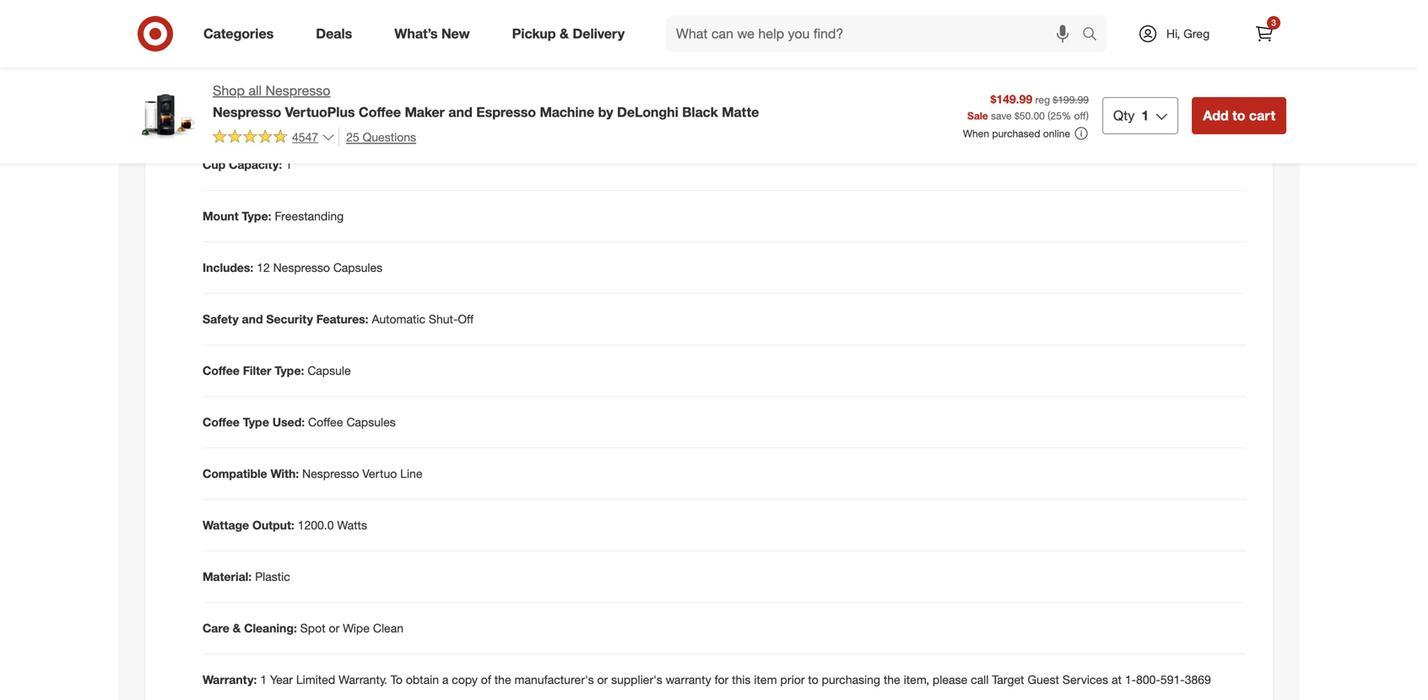 Task type: describe. For each thing, give the bounding box(es) containing it.
image of nespresso vertuoplus coffee maker and espresso machine by delonghi black matte image
[[132, 81, 199, 149]]

guest
[[1028, 672, 1060, 687]]

target
[[992, 672, 1025, 687]]

to
[[391, 672, 403, 687]]

$149.99 reg $199.99 sale save $ 50.00 ( 25 % off )
[[968, 92, 1089, 122]]

black
[[683, 104, 718, 120]]

591-
[[1161, 672, 1185, 687]]

what's new link
[[380, 15, 491, 52]]

what's
[[395, 25, 438, 42]]

1 horizontal spatial type:
[[275, 363, 304, 378]]

warranty.
[[339, 672, 387, 687]]

coffee type used: coffee capsules
[[203, 415, 396, 430]]

care
[[203, 621, 229, 636]]

includes:
[[203, 260, 254, 275]]

item
[[754, 672, 777, 687]]

please
[[933, 672, 968, 687]]

delivery
[[573, 25, 625, 42]]

clean
[[373, 621, 404, 636]]

limited
[[296, 672, 335, 687]]

watts
[[337, 518, 367, 533]]

greg
[[1184, 26, 1210, 41]]

warranty
[[666, 672, 712, 687]]

pickup & delivery link
[[498, 15, 646, 52]]

care & cleaning: spot or wipe clean
[[203, 621, 404, 636]]

spot
[[300, 621, 326, 636]]

add to cart
[[1204, 107, 1276, 124]]

(volume):
[[256, 106, 308, 121]]

new
[[442, 25, 470, 42]]

wattage output: 1200.0 watts
[[203, 518, 367, 533]]

nespresso for 12
[[273, 260, 330, 275]]

and inside shop all nespresso nespresso vertuoplus coffee maker and espresso machine by delonghi black matte
[[449, 104, 473, 120]]

safety
[[203, 312, 239, 327]]

wattage
[[203, 518, 249, 533]]

with:
[[271, 466, 299, 481]]

1200.0
[[298, 518, 334, 533]]

by
[[598, 104, 614, 120]]

services
[[1063, 672, 1109, 687]]

vertuoplus
[[285, 104, 355, 120]]

3869
[[1185, 672, 1212, 687]]

1 for qty
[[1142, 107, 1150, 124]]

pounds
[[274, 54, 314, 69]]

capsule
[[308, 363, 351, 378]]

qty 1
[[1114, 107, 1150, 124]]

matte
[[722, 104, 759, 120]]

off
[[458, 312, 474, 327]]

shop all nespresso nespresso vertuoplus coffee maker and espresso machine by delonghi black matte
[[213, 82, 759, 120]]

$
[[1015, 109, 1020, 122]]

$149.99
[[991, 92, 1033, 106]]

item,
[[904, 672, 930, 687]]

manufacturer's
[[515, 672, 594, 687]]

type
[[243, 415, 269, 430]]

material:
[[203, 569, 252, 584]]

shut-
[[429, 312, 458, 327]]

warranty: 1 year limited warranty. to obtain a copy of the manufacturer's or supplier's warranty for this item prior to purchasing the item, please call target guest services at 1-800-591-3869
[[203, 672, 1212, 687]]

coffee inside shop all nespresso nespresso vertuoplus coffee maker and espresso machine by delonghi black matte
[[359, 104, 401, 120]]

categories link
[[189, 15, 295, 52]]

add
[[1204, 107, 1229, 124]]

at
[[1112, 672, 1122, 687]]

1 the from the left
[[495, 672, 511, 687]]

2 the from the left
[[884, 672, 901, 687]]

4547 link
[[213, 127, 335, 148]]

espresso
[[477, 104, 536, 120]]

when purchased online
[[964, 127, 1071, 140]]

sale
[[968, 109, 989, 122]]

online
[[1044, 127, 1071, 140]]

nespresso for all
[[266, 82, 331, 99]]

this
[[732, 672, 751, 687]]

3 link
[[1247, 15, 1284, 52]]

coffee left filter
[[203, 363, 240, 378]]

deals
[[316, 25, 352, 42]]

cleaning:
[[244, 621, 297, 636]]

call
[[971, 672, 989, 687]]

$199.99
[[1053, 93, 1089, 106]]

1 for warranty:
[[260, 672, 267, 687]]

50.00
[[1020, 109, 1045, 122]]

coffee right used:
[[308, 415, 343, 430]]



Task type: vqa. For each thing, say whether or not it's contained in the screenshot.
25 Questions link
yes



Task type: locate. For each thing, give the bounding box(es) containing it.
800-
[[1137, 672, 1161, 687]]

nespresso right with:
[[302, 466, 359, 481]]

search button
[[1075, 15, 1116, 56]]

0 horizontal spatial &
[[233, 621, 241, 636]]

1 vertical spatial 1
[[285, 157, 292, 172]]

output:
[[252, 518, 295, 533]]

25 down ounces
[[346, 130, 360, 144]]

used:
[[273, 415, 305, 430]]

capsules up features:
[[333, 260, 383, 275]]

type:
[[242, 209, 272, 224], [275, 363, 304, 378]]

purchasing
[[822, 672, 881, 687]]

0 vertical spatial and
[[449, 104, 473, 120]]

year
[[270, 672, 293, 687]]

to inside add to cart button
[[1233, 107, 1246, 124]]

pickup & delivery
[[512, 25, 625, 42]]

line
[[400, 466, 423, 481]]

0 horizontal spatial the
[[495, 672, 511, 687]]

0 vertical spatial type:
[[242, 209, 272, 224]]

ounces
[[327, 106, 368, 121]]

0 vertical spatial or
[[329, 621, 340, 636]]

& right the care
[[233, 621, 241, 636]]

features:
[[316, 312, 369, 327]]

2 horizontal spatial 1
[[1142, 107, 1150, 124]]

qty
[[1114, 107, 1135, 124]]

nespresso for with:
[[302, 466, 359, 481]]

& for care
[[233, 621, 241, 636]]

pickup
[[512, 25, 556, 42]]

the left item,
[[884, 672, 901, 687]]

delonghi
[[617, 104, 679, 120]]

2 vertical spatial 1
[[260, 672, 267, 687]]

0 vertical spatial &
[[560, 25, 569, 42]]

compatible
[[203, 466, 267, 481]]

1 vertical spatial type:
[[275, 363, 304, 378]]

coffee up 25 questions at the left
[[359, 104, 401, 120]]

and
[[449, 104, 473, 120], [242, 312, 263, 327]]

1 vertical spatial and
[[242, 312, 263, 327]]

nespresso right 12
[[273, 260, 330, 275]]

60
[[311, 106, 324, 121]]

coffee filter type: capsule
[[203, 363, 351, 378]]

(
[[1048, 109, 1051, 122]]

prior
[[781, 672, 805, 687]]

machine
[[540, 104, 595, 120]]

coffee left 'type'
[[203, 415, 240, 430]]

cup capacity: 1
[[203, 157, 292, 172]]

%
[[1062, 109, 1072, 122]]

1 right "qty"
[[1142, 107, 1150, 124]]

vertuo
[[363, 466, 397, 481]]

)
[[1087, 109, 1089, 122]]

capsules up vertuo
[[347, 415, 396, 430]]

4547
[[292, 129, 319, 144]]

search
[[1075, 27, 1116, 44]]

warranty:
[[203, 672, 257, 687]]

compatible with: nespresso vertuo line
[[203, 466, 423, 481]]

reg
[[1036, 93, 1051, 106]]

to
[[1233, 107, 1246, 124], [808, 672, 819, 687]]

mount type: freestanding
[[203, 209, 344, 224]]

9.72
[[248, 54, 271, 69]]

type: right mount
[[242, 209, 272, 224]]

hi,
[[1167, 26, 1181, 41]]

0 vertical spatial 25
[[1051, 109, 1062, 122]]

1 vertical spatial or
[[598, 672, 608, 687]]

0 vertical spatial capsules
[[333, 260, 383, 275]]

categories
[[204, 25, 274, 42]]

25 questions
[[346, 130, 416, 144]]

capacity:
[[229, 157, 282, 172]]

and right safety
[[242, 312, 263, 327]]

save
[[991, 109, 1012, 122]]

& right pickup
[[560, 25, 569, 42]]

freestanding
[[275, 209, 344, 224]]

obtain
[[406, 672, 439, 687]]

a
[[442, 672, 449, 687]]

to right add
[[1233, 107, 1246, 124]]

0 horizontal spatial 25
[[346, 130, 360, 144]]

off
[[1075, 109, 1087, 122]]

1 vertical spatial &
[[233, 621, 241, 636]]

1 vertical spatial capsules
[[347, 415, 396, 430]]

1 vertical spatial 25
[[346, 130, 360, 144]]

1 down 4547 'link'
[[285, 157, 292, 172]]

0 vertical spatial to
[[1233, 107, 1246, 124]]

shop
[[213, 82, 245, 99]]

coffee
[[359, 104, 401, 120], [203, 363, 240, 378], [203, 415, 240, 430], [308, 415, 343, 430]]

25 questions link
[[339, 127, 416, 147]]

12
[[257, 260, 270, 275]]

25
[[1051, 109, 1062, 122], [346, 130, 360, 144]]

and right maker at the top left of page
[[449, 104, 473, 120]]

of
[[481, 672, 491, 687]]

1 horizontal spatial 25
[[1051, 109, 1062, 122]]

cart
[[1250, 107, 1276, 124]]

copy
[[452, 672, 478, 687]]

0 horizontal spatial and
[[242, 312, 263, 327]]

25 inside $149.99 reg $199.99 sale save $ 50.00 ( 25 % off )
[[1051, 109, 1062, 122]]

1 horizontal spatial or
[[598, 672, 608, 687]]

maker
[[405, 104, 445, 120]]

filter
[[243, 363, 272, 378]]

purchased
[[993, 127, 1041, 140]]

to right prior
[[808, 672, 819, 687]]

0 horizontal spatial or
[[329, 621, 340, 636]]

mount
[[203, 209, 239, 224]]

1 left year
[[260, 672, 267, 687]]

questions
[[363, 130, 416, 144]]

1 horizontal spatial to
[[1233, 107, 1246, 124]]

What can we help you find? suggestions appear below search field
[[666, 15, 1087, 52]]

wipe
[[343, 621, 370, 636]]

0 horizontal spatial 1
[[260, 672, 267, 687]]

0 horizontal spatial to
[[808, 672, 819, 687]]

25 up online
[[1051, 109, 1062, 122]]

1 horizontal spatial the
[[884, 672, 901, 687]]

or right spot on the bottom of the page
[[329, 621, 340, 636]]

type: right filter
[[275, 363, 304, 378]]

1-
[[1126, 672, 1137, 687]]

& for pickup
[[560, 25, 569, 42]]

when
[[964, 127, 990, 140]]

includes: 12 nespresso capsules
[[203, 260, 383, 275]]

the right of
[[495, 672, 511, 687]]

weight: 9.72 pounds
[[203, 54, 314, 69]]

0 horizontal spatial type:
[[242, 209, 272, 224]]

&
[[560, 25, 569, 42], [233, 621, 241, 636]]

1 horizontal spatial &
[[560, 25, 569, 42]]

1 horizontal spatial 1
[[285, 157, 292, 172]]

1 horizontal spatial and
[[449, 104, 473, 120]]

capacity
[[203, 106, 253, 121]]

for
[[715, 672, 729, 687]]

nespresso up capacity (volume): 60 ounces
[[266, 82, 331, 99]]

nespresso down all
[[213, 104, 282, 120]]

capacity (volume): 60 ounces
[[203, 106, 368, 121]]

hi, greg
[[1167, 26, 1210, 41]]

1 vertical spatial to
[[808, 672, 819, 687]]

add to cart button
[[1193, 97, 1287, 134]]

what's new
[[395, 25, 470, 42]]

supplier's
[[612, 672, 663, 687]]

0 vertical spatial 1
[[1142, 107, 1150, 124]]

or left supplier's
[[598, 672, 608, 687]]



